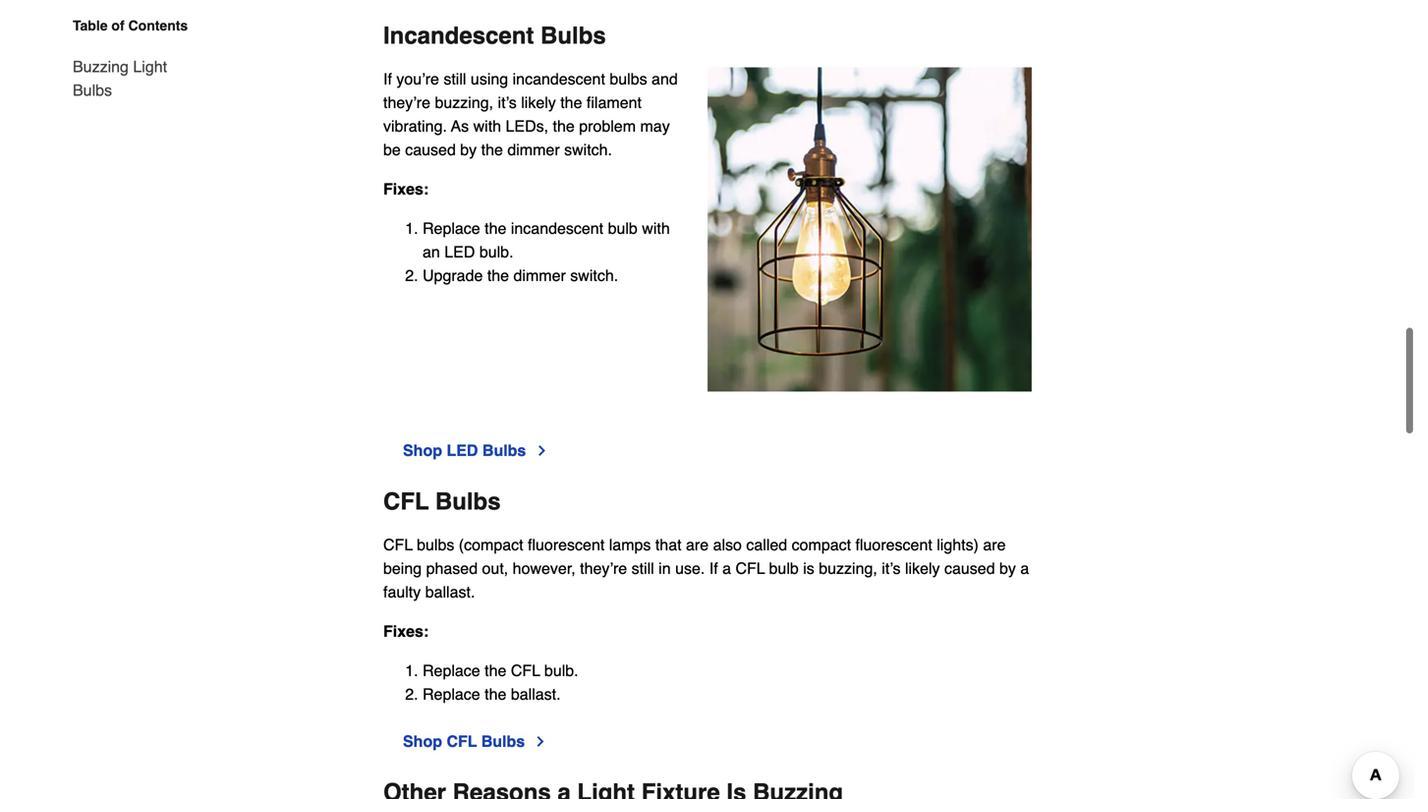 Task type: vqa. For each thing, say whether or not it's contained in the screenshot.
"called"
yes



Task type: locate. For each thing, give the bounding box(es) containing it.
be
[[383, 141, 401, 159]]

if right use.
[[710, 560, 718, 578]]

1 vertical spatial buzzing,
[[819, 560, 878, 578]]

1 replace from the top
[[423, 219, 481, 238]]

shop led bulbs link
[[403, 439, 550, 463]]

bulb inside cfl bulbs (compact fluorescent lamps that are also called compact fluorescent lights) are being phased out, however, they're still in use. if a cfl bulb is buzzing, it's likely caused by a faulty ballast.
[[769, 560, 799, 578]]

1 vertical spatial fixes:
[[383, 623, 429, 641]]

caused
[[405, 141, 456, 159], [945, 560, 996, 578]]

shop up cfl bulbs
[[403, 442, 442, 460]]

cfl
[[383, 488, 429, 515], [383, 536, 413, 554], [736, 560, 765, 578], [511, 662, 541, 680], [447, 733, 477, 751]]

bulbs
[[541, 22, 606, 49], [73, 81, 112, 99], [483, 442, 526, 460], [435, 488, 501, 515], [481, 733, 525, 751]]

1 vertical spatial bulb.
[[545, 662, 579, 680]]

1 vertical spatial dimmer
[[514, 267, 566, 285]]

0 horizontal spatial ballast.
[[425, 583, 475, 601]]

0 horizontal spatial they're
[[383, 94, 431, 112]]

0 vertical spatial dimmer
[[508, 141, 560, 159]]

table of contents
[[73, 18, 188, 33]]

buzzing, inside cfl bulbs (compact fluorescent lamps that are also called compact fluorescent lights) are being phased out, however, they're still in use. if a cfl bulb is buzzing, it's likely caused by a faulty ballast.
[[819, 560, 878, 578]]

out,
[[482, 560, 509, 578]]

1 horizontal spatial bulb.
[[545, 662, 579, 680]]

buzzing light bulbs link
[[73, 43, 205, 102]]

if
[[383, 70, 392, 88], [710, 560, 718, 578]]

1 vertical spatial still
[[632, 560, 655, 578]]

replace inside fixes: replace the incandescent bulb with an led bulb. upgrade the dimmer switch.
[[423, 219, 481, 238]]

1 vertical spatial if
[[710, 560, 718, 578]]

incandescent
[[513, 70, 606, 88], [511, 219, 604, 238]]

0 vertical spatial led
[[445, 243, 475, 261]]

2 replace from the top
[[423, 662, 481, 680]]

are up use.
[[686, 536, 709, 554]]

0 vertical spatial caused
[[405, 141, 456, 159]]

fixes: down be
[[383, 180, 429, 198]]

buzzing, inside if you're still using incandescent bulbs and they're buzzing, it's likely the filament vibrating. as with leds, the problem may be caused by the dimmer switch.
[[435, 94, 494, 112]]

1 vertical spatial by
[[1000, 560, 1017, 578]]

phased
[[426, 560, 478, 578]]

using
[[471, 70, 508, 88]]

0 vertical spatial fixes:
[[383, 180, 429, 198]]

caused down vibrating.
[[405, 141, 456, 159]]

1 shop from the top
[[403, 442, 442, 460]]

0 horizontal spatial it's
[[498, 94, 517, 112]]

bulbs up cfl bulbs
[[483, 442, 526, 460]]

1 vertical spatial shop
[[403, 733, 442, 751]]

1 horizontal spatial ballast.
[[511, 685, 561, 704]]

0 vertical spatial ballast.
[[425, 583, 475, 601]]

fixes: inside fixes: replace the incandescent bulb with an led bulb. upgrade the dimmer switch.
[[383, 180, 429, 198]]

ballast. inside fixes: replace the cfl bulb. replace the ballast.
[[511, 685, 561, 704]]

they're
[[383, 94, 431, 112], [580, 560, 627, 578]]

switch. inside fixes: replace the incandescent bulb with an led bulb. upgrade the dimmer switch.
[[571, 267, 619, 285]]

are
[[686, 536, 709, 554], [984, 536, 1006, 554]]

bulbs up filament
[[610, 70, 648, 88]]

fixes: for fixes: replace the incandescent bulb with an led bulb. upgrade the dimmer switch.
[[383, 180, 429, 198]]

0 vertical spatial switch.
[[564, 141, 613, 159]]

0 vertical spatial with
[[474, 117, 502, 135]]

they're inside if you're still using incandescent bulbs and they're buzzing, it's likely the filament vibrating. as with leds, the problem may be caused by the dimmer switch.
[[383, 94, 431, 112]]

are right lights)
[[984, 536, 1006, 554]]

light
[[133, 58, 167, 76]]

1 vertical spatial likely
[[906, 560, 941, 578]]

2 shop from the top
[[403, 733, 442, 751]]

as
[[451, 117, 469, 135]]

chevron right image inside 'shop led bulbs' link
[[534, 443, 550, 459]]

0 vertical spatial shop
[[403, 442, 442, 460]]

dimmer down leds, at the top of page
[[508, 141, 560, 159]]

led up cfl bulbs
[[447, 442, 478, 460]]

upgrade
[[423, 267, 483, 285]]

if inside if you're still using incandescent bulbs and they're buzzing, it's likely the filament vibrating. as with leds, the problem may be caused by the dimmer switch.
[[383, 70, 392, 88]]

2 fixes: from the top
[[383, 623, 429, 641]]

by inside cfl bulbs (compact fluorescent lamps that are also called compact fluorescent lights) are being phased out, however, they're still in use. if a cfl bulb is buzzing, it's likely caused by a faulty ballast.
[[1000, 560, 1017, 578]]

1 vertical spatial switch.
[[571, 267, 619, 285]]

0 horizontal spatial bulb.
[[480, 243, 514, 261]]

0 vertical spatial they're
[[383, 94, 431, 112]]

switch. inside if you're still using incandescent bulbs and they're buzzing, it's likely the filament vibrating. as with leds, the problem may be caused by the dimmer switch.
[[564, 141, 613, 159]]

buzzing
[[73, 58, 129, 76]]

0 vertical spatial bulb
[[608, 219, 638, 238]]

1 horizontal spatial fluorescent
[[856, 536, 933, 554]]

fixes: replace the cfl bulb. replace the ballast.
[[383, 623, 579, 704]]

chevron right image for shop led bulbs
[[534, 443, 550, 459]]

1 horizontal spatial if
[[710, 560, 718, 578]]

1 horizontal spatial bulb
[[769, 560, 799, 578]]

the
[[561, 94, 583, 112], [553, 117, 575, 135], [481, 141, 503, 159], [485, 219, 507, 238], [488, 267, 509, 285], [485, 662, 507, 680], [485, 685, 507, 704]]

0 vertical spatial if
[[383, 70, 392, 88]]

shop down fixes: replace the cfl bulb. replace the ballast.
[[403, 733, 442, 751]]

buzzing, up as
[[435, 94, 494, 112]]

and
[[652, 70, 678, 88]]

buzzing light bulbs
[[73, 58, 167, 99]]

0 horizontal spatial are
[[686, 536, 709, 554]]

likely down lights)
[[906, 560, 941, 578]]

0 horizontal spatial if
[[383, 70, 392, 88]]

bulbs inside buzzing light bulbs
[[73, 81, 112, 99]]

caused down lights)
[[945, 560, 996, 578]]

still
[[444, 70, 467, 88], [632, 560, 655, 578]]

1 fixes: from the top
[[383, 180, 429, 198]]

1 horizontal spatial a
[[1021, 560, 1030, 578]]

0 horizontal spatial fluorescent
[[528, 536, 605, 554]]

a
[[723, 560, 732, 578], [1021, 560, 1030, 578]]

replace
[[423, 219, 481, 238], [423, 662, 481, 680], [423, 685, 481, 704]]

1 vertical spatial they're
[[580, 560, 627, 578]]

1 horizontal spatial by
[[1000, 560, 1017, 578]]

led up upgrade
[[445, 243, 475, 261]]

1 horizontal spatial still
[[632, 560, 655, 578]]

filament
[[587, 94, 642, 112]]

1 vertical spatial ballast.
[[511, 685, 561, 704]]

lamps
[[609, 536, 651, 554]]

with
[[474, 117, 502, 135], [642, 219, 670, 238]]

still inside if you're still using incandescent bulbs and they're buzzing, it's likely the filament vibrating. as with leds, the problem may be caused by the dimmer switch.
[[444, 70, 467, 88]]

0 horizontal spatial likely
[[521, 94, 556, 112]]

fixes:
[[383, 180, 429, 198], [383, 623, 429, 641]]

they're inside cfl bulbs (compact fluorescent lamps that are also called compact fluorescent lights) are being phased out, however, they're still in use. if a cfl bulb is buzzing, it's likely caused by a faulty ballast.
[[580, 560, 627, 578]]

0 vertical spatial chevron right image
[[534, 443, 550, 459]]

1 horizontal spatial buzzing,
[[819, 560, 878, 578]]

1 a from the left
[[723, 560, 732, 578]]

it's down using
[[498, 94, 517, 112]]

1 vertical spatial it's
[[882, 560, 901, 578]]

ballast. down phased
[[425, 583, 475, 601]]

0 vertical spatial likely
[[521, 94, 556, 112]]

0 vertical spatial buzzing,
[[435, 94, 494, 112]]

fixes: replace the incandescent bulb with an led bulb. upgrade the dimmer switch.
[[383, 180, 670, 285]]

2 fluorescent from the left
[[856, 536, 933, 554]]

bulbs inside cfl bulbs (compact fluorescent lamps that are also called compact fluorescent lights) are being phased out, however, they're still in use. if a cfl bulb is buzzing, it's likely caused by a faulty ballast.
[[417, 536, 455, 554]]

2 vertical spatial replace
[[423, 685, 481, 704]]

bulbs
[[610, 70, 648, 88], [417, 536, 455, 554]]

0 vertical spatial bulb.
[[480, 243, 514, 261]]

dimmer
[[508, 141, 560, 159], [514, 267, 566, 285]]

bulbs up filament
[[541, 22, 606, 49]]

likely inside if you're still using incandescent bulbs and they're buzzing, it's likely the filament vibrating. as with leds, the problem may be caused by the dimmer switch.
[[521, 94, 556, 112]]

0 horizontal spatial caused
[[405, 141, 456, 159]]

0 horizontal spatial by
[[460, 141, 477, 159]]

it's right the is
[[882, 560, 901, 578]]

shop led bulbs
[[403, 442, 526, 460]]

0 vertical spatial still
[[444, 70, 467, 88]]

chevron right image
[[534, 443, 550, 459], [533, 734, 549, 750]]

if left you're
[[383, 70, 392, 88]]

they're up vibrating.
[[383, 94, 431, 112]]

likely
[[521, 94, 556, 112], [906, 560, 941, 578]]

bulbs down fixes: replace the cfl bulb. replace the ballast.
[[481, 733, 525, 751]]

also
[[713, 536, 742, 554]]

1 vertical spatial bulbs
[[417, 536, 455, 554]]

incandescent
[[383, 22, 534, 49]]

1 vertical spatial with
[[642, 219, 670, 238]]

if you're still using incandescent bulbs and they're buzzing, it's likely the filament vibrating. as with leds, the problem may be caused by the dimmer switch.
[[383, 70, 678, 159]]

you're
[[397, 70, 439, 88]]

1 are from the left
[[686, 536, 709, 554]]

bulbs inside if you're still using incandescent bulbs and they're buzzing, it's likely the filament vibrating. as with leds, the problem may be caused by the dimmer switch.
[[610, 70, 648, 88]]

by
[[460, 141, 477, 159], [1000, 560, 1017, 578]]

buzzing,
[[435, 94, 494, 112], [819, 560, 878, 578]]

1 horizontal spatial bulbs
[[610, 70, 648, 88]]

0 vertical spatial replace
[[423, 219, 481, 238]]

still left using
[[444, 70, 467, 88]]

bulb
[[608, 219, 638, 238], [769, 560, 799, 578]]

bulbs up phased
[[417, 536, 455, 554]]

0 horizontal spatial with
[[474, 117, 502, 135]]

1 horizontal spatial they're
[[580, 560, 627, 578]]

0 horizontal spatial a
[[723, 560, 732, 578]]

0 vertical spatial bulbs
[[610, 70, 648, 88]]

it's
[[498, 94, 517, 112], [882, 560, 901, 578]]

1 horizontal spatial are
[[984, 536, 1006, 554]]

1 vertical spatial led
[[447, 442, 478, 460]]

dimmer right upgrade
[[514, 267, 566, 285]]

with inside fixes: replace the incandescent bulb with an led bulb. upgrade the dimmer switch.
[[642, 219, 670, 238]]

1 vertical spatial bulb
[[769, 560, 799, 578]]

an
[[423, 243, 440, 261]]

cfl inside fixes: replace the cfl bulb. replace the ballast.
[[511, 662, 541, 680]]

1 vertical spatial incandescent
[[511, 219, 604, 238]]

they're down 'lamps'
[[580, 560, 627, 578]]

bulb.
[[480, 243, 514, 261], [545, 662, 579, 680]]

shop
[[403, 442, 442, 460], [403, 733, 442, 751]]

1 vertical spatial replace
[[423, 662, 481, 680]]

chevron right image right shop cfl bulbs
[[533, 734, 549, 750]]

fixes: down faulty
[[383, 623, 429, 641]]

led
[[445, 243, 475, 261], [447, 442, 478, 460]]

being
[[383, 560, 422, 578]]

0 horizontal spatial still
[[444, 70, 467, 88]]

0 horizontal spatial bulb
[[608, 219, 638, 238]]

0 horizontal spatial bulbs
[[417, 536, 455, 554]]

fixes: inside fixes: replace the cfl bulb. replace the ballast.
[[383, 623, 429, 641]]

chevron right image right shop led bulbs
[[534, 443, 550, 459]]

0 horizontal spatial buzzing,
[[435, 94, 494, 112]]

if inside cfl bulbs (compact fluorescent lamps that are also called compact fluorescent lights) are being phased out, however, they're still in use. if a cfl bulb is buzzing, it's likely caused by a faulty ballast.
[[710, 560, 718, 578]]

0 vertical spatial by
[[460, 141, 477, 159]]

it's inside cfl bulbs (compact fluorescent lamps that are also called compact fluorescent lights) are being phased out, however, they're still in use. if a cfl bulb is buzzing, it's likely caused by a faulty ballast.
[[882, 560, 901, 578]]

contents
[[128, 18, 188, 33]]

switch.
[[564, 141, 613, 159], [571, 267, 619, 285]]

1 horizontal spatial caused
[[945, 560, 996, 578]]

led inside fixes: replace the incandescent bulb with an led bulb. upgrade the dimmer switch.
[[445, 243, 475, 261]]

incandescent inside if you're still using incandescent bulbs and they're buzzing, it's likely the filament vibrating. as with leds, the problem may be caused by the dimmer switch.
[[513, 70, 606, 88]]

1 horizontal spatial it's
[[882, 560, 901, 578]]

0 vertical spatial incandescent
[[513, 70, 606, 88]]

cfl bulbs (compact fluorescent lamps that are also called compact fluorescent lights) are being phased out, however, they're still in use. if a cfl bulb is buzzing, it's likely caused by a faulty ballast.
[[383, 536, 1030, 601]]

bulb. inside fixes: replace the cfl bulb. replace the ballast.
[[545, 662, 579, 680]]

ballast.
[[425, 583, 475, 601], [511, 685, 561, 704]]

incandescent inside fixes: replace the incandescent bulb with an led bulb. upgrade the dimmer switch.
[[511, 219, 604, 238]]

1 vertical spatial caused
[[945, 560, 996, 578]]

bulbs for shop led bulbs
[[483, 442, 526, 460]]

still left in
[[632, 560, 655, 578]]

fluorescent left lights)
[[856, 536, 933, 554]]

leds,
[[506, 117, 549, 135]]

1 vertical spatial chevron right image
[[533, 734, 549, 750]]

bulbs down buzzing
[[73, 81, 112, 99]]

fluorescent
[[528, 536, 605, 554], [856, 536, 933, 554]]

replace for an
[[423, 219, 481, 238]]

buzzing, down compact
[[819, 560, 878, 578]]

called
[[747, 536, 788, 554]]

fluorescent up however,
[[528, 536, 605, 554]]

1 horizontal spatial likely
[[906, 560, 941, 578]]

ballast. up shop cfl bulbs link
[[511, 685, 561, 704]]

caused inside if you're still using incandescent bulbs and they're buzzing, it's likely the filament vibrating. as with leds, the problem may be caused by the dimmer switch.
[[405, 141, 456, 159]]

1 horizontal spatial with
[[642, 219, 670, 238]]

0 vertical spatial it's
[[498, 94, 517, 112]]

likely up leds, at the top of page
[[521, 94, 556, 112]]

chevron right image inside shop cfl bulbs link
[[533, 734, 549, 750]]

bulbs up (compact
[[435, 488, 501, 515]]



Task type: describe. For each thing, give the bounding box(es) containing it.
bulbs for shop cfl bulbs
[[481, 733, 525, 751]]

cfl bulbs
[[383, 488, 501, 515]]

problem
[[579, 117, 636, 135]]

a wire hanging light fixture with a newhouse vintage incandescent light bulb. image
[[708, 68, 1032, 392]]

caused inside cfl bulbs (compact fluorescent lamps that are also called compact fluorescent lights) are being phased out, however, they're still in use. if a cfl bulb is buzzing, it's likely caused by a faulty ballast.
[[945, 560, 996, 578]]

dimmer inside if you're still using incandescent bulbs and they're buzzing, it's likely the filament vibrating. as with leds, the problem may be caused by the dimmer switch.
[[508, 141, 560, 159]]

vibrating.
[[383, 117, 447, 135]]

of
[[112, 18, 125, 33]]

bulbs for buzzing light bulbs
[[73, 81, 112, 99]]

1 fluorescent from the left
[[528, 536, 605, 554]]

incandescent bulbs
[[383, 22, 606, 49]]

in
[[659, 560, 671, 578]]

however,
[[513, 560, 576, 578]]

compact
[[792, 536, 852, 554]]

table of contents element
[[57, 16, 205, 102]]

shop for shop led bulbs
[[403, 442, 442, 460]]

that
[[656, 536, 682, 554]]

bulb. inside fixes: replace the incandescent bulb with an led bulb. upgrade the dimmer switch.
[[480, 243, 514, 261]]

still inside cfl bulbs (compact fluorescent lamps that are also called compact fluorescent lights) are being phased out, however, they're still in use. if a cfl bulb is buzzing, it's likely caused by a faulty ballast.
[[632, 560, 655, 578]]

fixes: for fixes: replace the cfl bulb. replace the ballast.
[[383, 623, 429, 641]]

chevron right image for shop cfl bulbs
[[533, 734, 549, 750]]

bulb inside fixes: replace the incandescent bulb with an led bulb. upgrade the dimmer switch.
[[608, 219, 638, 238]]

use.
[[676, 560, 705, 578]]

ballast. inside cfl bulbs (compact fluorescent lamps that are also called compact fluorescent lights) are being phased out, however, they're still in use. if a cfl bulb is buzzing, it's likely caused by a faulty ballast.
[[425, 583, 475, 601]]

by inside if you're still using incandescent bulbs and they're buzzing, it's likely the filament vibrating. as with leds, the problem may be caused by the dimmer switch.
[[460, 141, 477, 159]]

may
[[641, 117, 670, 135]]

3 replace from the top
[[423, 685, 481, 704]]

shop for shop cfl bulbs
[[403, 733, 442, 751]]

table
[[73, 18, 108, 33]]

it's inside if you're still using incandescent bulbs and they're buzzing, it's likely the filament vibrating. as with leds, the problem may be caused by the dimmer switch.
[[498, 94, 517, 112]]

replace for the
[[423, 662, 481, 680]]

dimmer inside fixes: replace the incandescent bulb with an led bulb. upgrade the dimmer switch.
[[514, 267, 566, 285]]

shop cfl bulbs
[[403, 733, 525, 751]]

faulty
[[383, 583, 421, 601]]

likely inside cfl bulbs (compact fluorescent lamps that are also called compact fluorescent lights) are being phased out, however, they're still in use. if a cfl bulb is buzzing, it's likely caused by a faulty ballast.
[[906, 560, 941, 578]]

lights)
[[937, 536, 979, 554]]

(compact
[[459, 536, 524, 554]]

with inside if you're still using incandescent bulbs and they're buzzing, it's likely the filament vibrating. as with leds, the problem may be caused by the dimmer switch.
[[474, 117, 502, 135]]

is
[[804, 560, 815, 578]]

2 a from the left
[[1021, 560, 1030, 578]]

shop cfl bulbs link
[[403, 730, 549, 754]]

2 are from the left
[[984, 536, 1006, 554]]



